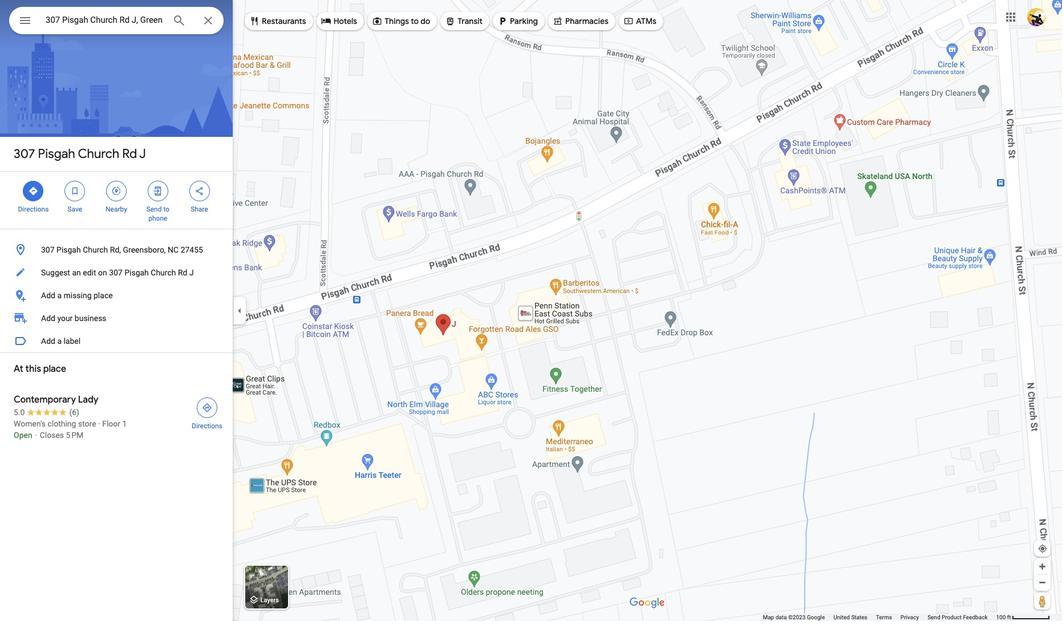 Task type: vqa. For each thing, say whether or not it's contained in the screenshot.
middle 475
no



Task type: describe. For each thing, give the bounding box(es) containing it.
at this place
[[14, 364, 66, 375]]

307 pisgah church rd, greensboro, nc 27455
[[41, 245, 203, 255]]


[[28, 185, 38, 197]]

floor
[[102, 420, 120, 429]]

united states
[[834, 615, 868, 621]]

missing
[[64, 291, 92, 300]]

a for label
[[57, 337, 62, 346]]

parking
[[510, 16, 538, 26]]

zoom in image
[[1039, 563, 1047, 571]]

add for add a missing place
[[41, 291, 55, 300]]

 atms
[[624, 15, 657, 27]]

send for send to phone
[[146, 205, 162, 213]]

send to phone
[[146, 205, 170, 223]]

your
[[57, 314, 73, 323]]

google maps element
[[0, 0, 1063, 622]]

contemporary lady
[[14, 394, 99, 406]]

map data ©2023 google
[[763, 615, 825, 621]]

contemporary
[[14, 394, 76, 406]]

show street view coverage image
[[1035, 593, 1051, 610]]

 search field
[[9, 7, 224, 37]]


[[445, 15, 456, 27]]

100 ft
[[997, 615, 1012, 621]]

terms button
[[877, 614, 893, 622]]

google account: ben nelson  
(ben.nelson1980@gmail.com) image
[[1028, 8, 1046, 26]]

5.0
[[14, 408, 25, 417]]


[[70, 185, 80, 197]]

1
[[122, 420, 127, 429]]

feedback
[[964, 615, 988, 621]]


[[553, 15, 563, 27]]

nc
[[168, 245, 179, 255]]

place inside button
[[94, 291, 113, 300]]

phone
[[149, 215, 167, 223]]


[[321, 15, 331, 27]]

 restaurants
[[249, 15, 306, 27]]

add a missing place
[[41, 291, 113, 300]]

directions image
[[202, 403, 212, 413]]

things
[[385, 16, 409, 26]]

this
[[25, 364, 41, 375]]

google
[[807, 615, 825, 621]]

pharmacies
[[566, 16, 609, 26]]

directions inside actions for 307 pisgah church rd j region
[[18, 205, 49, 213]]

church inside suggest an edit on 307 pisgah church rd j button
[[151, 268, 176, 277]]

hotels
[[334, 16, 357, 26]]

add a label button
[[0, 330, 233, 353]]

307 for 307 pisgah church rd, greensboro, nc 27455
[[41, 245, 55, 255]]

restaurants
[[262, 16, 306, 26]]

suggest
[[41, 268, 70, 277]]

5.0 stars 6 reviews image
[[14, 407, 79, 418]]

 things to do
[[372, 15, 431, 27]]

do
[[421, 16, 431, 26]]

open
[[14, 431, 32, 440]]

greensboro,
[[123, 245, 166, 255]]

 hotels
[[321, 15, 357, 27]]

women's clothing store · floor 1 open ⋅ closes 5 pm
[[14, 420, 127, 440]]

layers
[[261, 597, 279, 605]]

 button
[[9, 7, 41, 37]]

directions button
[[185, 394, 229, 431]]

add for add a label
[[41, 337, 55, 346]]

business
[[75, 314, 106, 323]]

zoom out image
[[1039, 579, 1047, 587]]

save
[[68, 205, 82, 213]]

rd,
[[110, 245, 121, 255]]

307 pisgah church rd j
[[14, 146, 146, 162]]

add a label
[[41, 337, 81, 346]]


[[372, 15, 382, 27]]

women's
[[14, 420, 46, 429]]

⋅
[[34, 431, 38, 440]]

100
[[997, 615, 1006, 621]]

none field inside 307 pisgah church rd j, greensboro, nc 27455 "field"
[[46, 13, 163, 27]]



Task type: locate. For each thing, give the bounding box(es) containing it.
add left your
[[41, 314, 55, 323]]

united
[[834, 615, 850, 621]]

0 horizontal spatial j
[[139, 146, 146, 162]]


[[498, 15, 508, 27]]

1 horizontal spatial place
[[94, 291, 113, 300]]

church left "rd,"
[[83, 245, 108, 255]]

lady
[[78, 394, 99, 406]]

 parking
[[498, 15, 538, 27]]

1 horizontal spatial directions
[[192, 422, 223, 430]]

privacy button
[[901, 614, 920, 622]]

j inside button
[[189, 268, 194, 277]]

united states button
[[834, 614, 868, 622]]

307 Pisgah Church Rd J, Greensboro, NC 27455 field
[[9, 7, 224, 34]]

place down on
[[94, 291, 113, 300]]

·
[[98, 420, 100, 429]]

2 vertical spatial add
[[41, 337, 55, 346]]

to inside  things to do
[[411, 16, 419, 26]]

rd
[[122, 146, 137, 162], [178, 268, 187, 277]]

27455
[[181, 245, 203, 255]]

church down nc
[[151, 268, 176, 277]]

rd down 27455 at the left of the page
[[178, 268, 187, 277]]

1 horizontal spatial 307
[[41, 245, 55, 255]]

map
[[763, 615, 775, 621]]

footer
[[763, 614, 997, 622]]

307 right on
[[109, 268, 123, 277]]

1 vertical spatial directions
[[192, 422, 223, 430]]

2 vertical spatial pisgah
[[125, 268, 149, 277]]

to up phone on the left top of page
[[163, 205, 170, 213]]

j down 27455 at the left of the page
[[189, 268, 194, 277]]


[[18, 13, 32, 29]]

 transit
[[445, 15, 483, 27]]

to left do
[[411, 16, 419, 26]]

actions for 307 pisgah church rd j region
[[0, 172, 233, 229]]

share
[[191, 205, 208, 213]]

send up phone on the left top of page
[[146, 205, 162, 213]]

send inside button
[[928, 615, 941, 621]]

0 vertical spatial rd
[[122, 146, 137, 162]]

ft
[[1008, 615, 1012, 621]]

a left missing
[[57, 291, 62, 300]]

church for rd
[[78, 146, 119, 162]]

add your business
[[41, 314, 106, 323]]

send
[[146, 205, 162, 213], [928, 615, 941, 621]]

send left 'product'
[[928, 615, 941, 621]]

footer containing map data ©2023 google
[[763, 614, 997, 622]]


[[624, 15, 634, 27]]

clothing
[[48, 420, 76, 429]]

1 vertical spatial pisgah
[[57, 245, 81, 255]]

2 add from the top
[[41, 314, 55, 323]]

1 add from the top
[[41, 291, 55, 300]]

0 horizontal spatial place
[[43, 364, 66, 375]]

1 horizontal spatial j
[[189, 268, 194, 277]]

2 a from the top
[[57, 337, 62, 346]]

1 vertical spatial to
[[163, 205, 170, 213]]

terms
[[877, 615, 893, 621]]

send product feedback button
[[928, 614, 988, 622]]

j up actions for 307 pisgah church rd j region
[[139, 146, 146, 162]]

©2023
[[789, 615, 806, 621]]

a for missing
[[57, 291, 62, 300]]

0 vertical spatial directions
[[18, 205, 49, 213]]

307 pisgah church rd j main content
[[0, 0, 233, 622]]

1 vertical spatial rd
[[178, 268, 187, 277]]

add your business link
[[0, 307, 233, 330]]

to inside the send to phone
[[163, 205, 170, 213]]

 pharmacies
[[553, 15, 609, 27]]

0 horizontal spatial to
[[163, 205, 170, 213]]

0 vertical spatial church
[[78, 146, 119, 162]]

store
[[78, 420, 96, 429]]

0 horizontal spatial rd
[[122, 146, 137, 162]]

0 vertical spatial pisgah
[[38, 146, 75, 162]]

add inside button
[[41, 291, 55, 300]]

1 vertical spatial 307
[[41, 245, 55, 255]]

church
[[78, 146, 119, 162], [83, 245, 108, 255], [151, 268, 176, 277]]

1 horizontal spatial rd
[[178, 268, 187, 277]]

2 vertical spatial 307
[[109, 268, 123, 277]]

1 vertical spatial add
[[41, 314, 55, 323]]


[[249, 15, 260, 27]]

directions down 
[[18, 205, 49, 213]]

label
[[64, 337, 81, 346]]

states
[[852, 615, 868, 621]]

church up 
[[78, 146, 119, 162]]

100 ft button
[[997, 615, 1051, 621]]

1 horizontal spatial to
[[411, 16, 419, 26]]

0 vertical spatial place
[[94, 291, 113, 300]]

closes
[[40, 431, 64, 440]]


[[194, 185, 205, 197]]

1 vertical spatial j
[[189, 268, 194, 277]]

send inside the send to phone
[[146, 205, 162, 213]]

5 pm
[[66, 431, 83, 440]]

collapse side panel image
[[233, 304, 246, 317]]

307 for 307 pisgah church rd j
[[14, 146, 35, 162]]

pisgah up the 
[[38, 146, 75, 162]]

at
[[14, 364, 23, 375]]

church for rd,
[[83, 245, 108, 255]]

send product feedback
[[928, 615, 988, 621]]

0 vertical spatial send
[[146, 205, 162, 213]]

transit
[[458, 16, 483, 26]]

a
[[57, 291, 62, 300], [57, 337, 62, 346]]

rd up actions for 307 pisgah church rd j region
[[122, 146, 137, 162]]

place
[[94, 291, 113, 300], [43, 364, 66, 375]]

an
[[72, 268, 81, 277]]

pisgah down greensboro,
[[125, 268, 149, 277]]

data
[[776, 615, 787, 621]]


[[111, 185, 122, 197]]

a inside button
[[57, 291, 62, 300]]

show your location image
[[1038, 544, 1048, 554]]

pisgah for 307 pisgah church rd j
[[38, 146, 75, 162]]

j
[[139, 146, 146, 162], [189, 268, 194, 277]]

1 a from the top
[[57, 291, 62, 300]]

add a missing place button
[[0, 284, 233, 307]]

footer inside google maps element
[[763, 614, 997, 622]]

pisgah
[[38, 146, 75, 162], [57, 245, 81, 255], [125, 268, 149, 277]]

1 horizontal spatial send
[[928, 615, 941, 621]]

2 horizontal spatial 307
[[109, 268, 123, 277]]

add left label
[[41, 337, 55, 346]]

0 vertical spatial add
[[41, 291, 55, 300]]

0 horizontal spatial directions
[[18, 205, 49, 213]]

0 vertical spatial to
[[411, 16, 419, 26]]

directions inside button
[[192, 422, 223, 430]]

add
[[41, 291, 55, 300], [41, 314, 55, 323], [41, 337, 55, 346]]

a inside button
[[57, 337, 62, 346]]

suggest an edit on 307 pisgah church rd j
[[41, 268, 194, 277]]

pisgah for 307 pisgah church rd, greensboro, nc 27455
[[57, 245, 81, 255]]

directions down directions image
[[192, 422, 223, 430]]

on
[[98, 268, 107, 277]]

to
[[411, 16, 419, 26], [163, 205, 170, 213]]

307 up suggest
[[41, 245, 55, 255]]

church inside the 307 pisgah church rd, greensboro, nc 27455 button
[[83, 245, 108, 255]]

3 add from the top
[[41, 337, 55, 346]]

0 vertical spatial 307
[[14, 146, 35, 162]]

send for send product feedback
[[928, 615, 941, 621]]

atms
[[636, 16, 657, 26]]

1 vertical spatial place
[[43, 364, 66, 375]]

0 horizontal spatial send
[[146, 205, 162, 213]]

pisgah up an at the top of the page
[[57, 245, 81, 255]]

1 vertical spatial send
[[928, 615, 941, 621]]

suggest an edit on 307 pisgah church rd j button
[[0, 261, 233, 284]]

nearby
[[106, 205, 127, 213]]

307 pisgah church rd, greensboro, nc 27455 button
[[0, 239, 233, 261]]

add for add your business
[[41, 314, 55, 323]]

privacy
[[901, 615, 920, 621]]

307 up 
[[14, 146, 35, 162]]

a left label
[[57, 337, 62, 346]]

1 vertical spatial church
[[83, 245, 108, 255]]

0 horizontal spatial 307
[[14, 146, 35, 162]]

1 vertical spatial a
[[57, 337, 62, 346]]

(6)
[[69, 408, 79, 417]]

0 vertical spatial a
[[57, 291, 62, 300]]

product
[[942, 615, 962, 621]]

0 vertical spatial j
[[139, 146, 146, 162]]

directions
[[18, 205, 49, 213], [192, 422, 223, 430]]

edit
[[83, 268, 96, 277]]

place right this
[[43, 364, 66, 375]]

None field
[[46, 13, 163, 27]]

add inside button
[[41, 337, 55, 346]]

2 vertical spatial church
[[151, 268, 176, 277]]


[[153, 185, 163, 197]]

rd inside button
[[178, 268, 187, 277]]

add down suggest
[[41, 291, 55, 300]]



